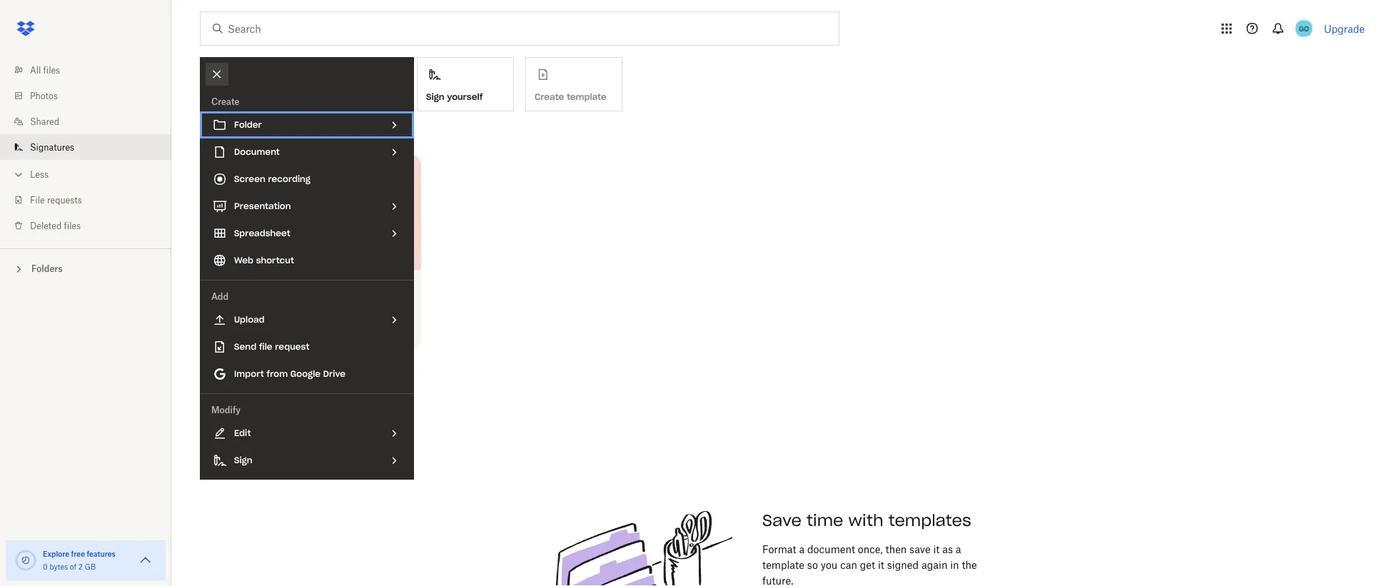 Task type: vqa. For each thing, say whether or not it's contained in the screenshot.
'or'
no



Task type: locate. For each thing, give the bounding box(es) containing it.
then
[[886, 543, 907, 556]]

0 horizontal spatial with
[[257, 122, 278, 135]]

signatures link
[[11, 134, 171, 160]]

sign
[[426, 91, 444, 102], [234, 455, 252, 466]]

menu containing folder
[[200, 57, 414, 480]]

upgrade link
[[1324, 22, 1365, 35]]

sign inside the sign yourself button
[[426, 91, 444, 102]]

sign.
[[211, 295, 231, 306]]

1 horizontal spatial it
[[933, 543, 940, 556]]

sign menu item
[[200, 447, 414, 474]]

again
[[922, 559, 948, 571]]

0 vertical spatial files
[[43, 65, 60, 75]]

1 create from the top
[[211, 96, 240, 107]]

a right format on the bottom
[[799, 543, 805, 556]]

save
[[910, 543, 931, 556]]

list
[[0, 49, 171, 248]]

files right all in the top left of the page
[[43, 65, 60, 75]]

create inside create your signature so you're always ready to sign.
[[211, 281, 239, 291]]

send
[[234, 341, 256, 352]]

google
[[290, 368, 321, 379]]

menu
[[200, 57, 414, 480]]

signatures up modify
[[200, 379, 270, 396]]

all files
[[30, 65, 60, 75]]

signatures
[[280, 122, 330, 135]]

files
[[43, 65, 60, 75], [64, 220, 81, 231]]

0 horizontal spatial it
[[878, 559, 885, 571]]

with up once,
[[849, 510, 884, 530]]

2 create from the top
[[211, 281, 239, 291]]

0 horizontal spatial a
[[799, 543, 805, 556]]

signatures
[[30, 142, 74, 152], [200, 379, 270, 396]]

create down "close" icon
[[211, 96, 240, 107]]

it right get
[[878, 559, 885, 571]]

started
[[220, 122, 254, 135]]

sign down edit
[[234, 455, 252, 466]]

1 vertical spatial sign
[[234, 455, 252, 466]]

create your signature so you're always ready to sign.
[[211, 281, 402, 306]]

2
[[78, 562, 83, 571]]

1 horizontal spatial with
[[849, 510, 884, 530]]

document
[[234, 146, 280, 157]]

shortcut
[[256, 255, 294, 266]]

0 horizontal spatial so
[[302, 281, 311, 291]]

folders
[[31, 263, 63, 274]]

create inside 'menu'
[[211, 96, 240, 107]]

file
[[259, 341, 272, 352]]

1 horizontal spatial so
[[807, 559, 818, 571]]

0 horizontal spatial sign
[[234, 455, 252, 466]]

bytes
[[50, 562, 68, 571]]

send file request menu item
[[200, 333, 414, 361]]

1 a from the left
[[799, 543, 805, 556]]

you're
[[313, 281, 337, 291]]

so inside format a document once, then save it as a template so you can get it signed again in the future.
[[807, 559, 818, 571]]

so left you
[[807, 559, 818, 571]]

signature
[[261, 281, 299, 291]]

0 horizontal spatial signatures
[[30, 142, 74, 152]]

1 horizontal spatial a
[[956, 543, 961, 556]]

edit
[[234, 428, 251, 439]]

so left the you're
[[302, 281, 311, 291]]

sign yourself button
[[417, 57, 514, 111]]

recording
[[268, 174, 311, 185]]

1 vertical spatial signatures
[[200, 379, 270, 396]]

deleted
[[30, 220, 62, 231]]

so
[[302, 281, 311, 291], [807, 559, 818, 571]]

create for create
[[211, 96, 240, 107]]

once,
[[858, 543, 883, 556]]

0 horizontal spatial files
[[43, 65, 60, 75]]

you
[[821, 559, 838, 571]]

0 vertical spatial with
[[257, 122, 278, 135]]

template
[[763, 559, 805, 571]]

it
[[933, 543, 940, 556], [878, 559, 885, 571]]

free
[[71, 549, 85, 558]]

files for deleted files
[[64, 220, 81, 231]]

shared
[[30, 116, 59, 127]]

sign left the yourself
[[426, 91, 444, 102]]

modify
[[211, 404, 241, 415]]

signatures down shared
[[30, 142, 74, 152]]

with up "document"
[[257, 122, 278, 135]]

gb
[[85, 562, 96, 571]]

explore free features 0 bytes of 2 gb
[[43, 549, 116, 571]]

0 vertical spatial create
[[211, 96, 240, 107]]

sign inside the sign menu item
[[234, 455, 252, 466]]

files right deleted
[[64, 220, 81, 231]]

1 vertical spatial so
[[807, 559, 818, 571]]

with for started
[[257, 122, 278, 135]]

0 vertical spatial it
[[933, 543, 940, 556]]

1 vertical spatial with
[[849, 510, 884, 530]]

requests
[[47, 195, 82, 205]]

0 vertical spatial so
[[302, 281, 311, 291]]

1 vertical spatial create
[[211, 281, 239, 291]]

to
[[394, 281, 402, 291]]

deleted files
[[30, 220, 81, 231]]

0 vertical spatial signatures
[[30, 142, 74, 152]]

a
[[799, 543, 805, 556], [956, 543, 961, 556]]

1 vertical spatial files
[[64, 220, 81, 231]]

create up "sign."
[[211, 281, 239, 291]]

ready
[[369, 281, 392, 291]]

it left as at the right
[[933, 543, 940, 556]]

folders button
[[0, 258, 171, 279]]

upload
[[234, 314, 265, 325]]

1 vertical spatial it
[[878, 559, 885, 571]]

signatures list item
[[0, 134, 171, 160]]

document
[[808, 543, 855, 556]]

import from google drive
[[234, 368, 346, 379]]

list containing all files
[[0, 49, 171, 248]]

dropbox image
[[11, 14, 40, 43]]

request
[[275, 341, 309, 352]]

with
[[257, 122, 278, 135], [849, 510, 884, 530]]

a right as at the right
[[956, 543, 961, 556]]

0
[[43, 562, 48, 571]]

all files link
[[11, 57, 171, 83]]

0 vertical spatial sign
[[426, 91, 444, 102]]

screen
[[234, 174, 265, 185]]

1 horizontal spatial files
[[64, 220, 81, 231]]

1 horizontal spatial sign
[[426, 91, 444, 102]]

create
[[211, 96, 240, 107], [211, 281, 239, 291]]



Task type: describe. For each thing, give the bounding box(es) containing it.
of
[[70, 562, 76, 571]]

sign yourself
[[426, 91, 483, 102]]

get
[[860, 559, 875, 571]]

get
[[200, 122, 217, 135]]

deleted files link
[[11, 213, 171, 238]]

templates
[[889, 510, 972, 530]]

always
[[339, 281, 367, 291]]

drive
[[323, 368, 346, 379]]

from
[[267, 368, 288, 379]]

edit menu item
[[200, 420, 414, 447]]

web shortcut
[[234, 255, 294, 266]]

presentation menu item
[[200, 193, 414, 220]]

save time with templates
[[763, 510, 972, 530]]

screen recording menu item
[[200, 166, 414, 193]]

file requests
[[30, 195, 82, 205]]

sign for sign
[[234, 455, 252, 466]]

less
[[30, 169, 49, 180]]

features
[[87, 549, 116, 558]]

format
[[763, 543, 797, 556]]

so inside create your signature so you're always ready to sign.
[[302, 281, 311, 291]]

files for all files
[[43, 65, 60, 75]]

document menu item
[[200, 139, 414, 166]]

quota usage element
[[14, 549, 37, 572]]

upload menu item
[[200, 306, 414, 333]]

import from google drive menu item
[[200, 361, 414, 388]]

spreadsheet menu item
[[200, 220, 414, 247]]

add
[[211, 291, 229, 302]]

web
[[234, 255, 253, 266]]

2 a from the left
[[956, 543, 961, 556]]

all
[[30, 65, 41, 75]]

photos link
[[11, 83, 171, 109]]

upgrade
[[1324, 22, 1365, 35]]

the
[[962, 559, 977, 571]]

presentation
[[234, 201, 291, 212]]

close image
[[205, 62, 229, 86]]

format a document once, then save it as a template so you can get it signed again in the future.
[[763, 543, 977, 586]]

web shortcut menu item
[[200, 247, 414, 274]]

sign for sign yourself
[[426, 91, 444, 102]]

spreadsheet
[[234, 228, 290, 239]]

time
[[807, 510, 844, 530]]

folder menu item
[[200, 111, 414, 139]]

shared link
[[11, 109, 171, 134]]

as
[[943, 543, 953, 556]]

photos
[[30, 90, 58, 101]]

future.
[[763, 575, 794, 586]]

documents
[[200, 413, 255, 425]]

file
[[30, 195, 45, 205]]

your
[[241, 281, 259, 291]]

can
[[841, 559, 858, 571]]

less image
[[11, 167, 26, 182]]

import
[[234, 368, 264, 379]]

screen recording
[[234, 174, 311, 185]]

1 horizontal spatial signatures
[[200, 379, 270, 396]]

get started with signatures
[[200, 122, 330, 135]]

explore
[[43, 549, 69, 558]]

signed
[[887, 559, 919, 571]]

signatures inside list item
[[30, 142, 74, 152]]

save
[[763, 510, 802, 530]]

folder
[[234, 119, 262, 130]]

with for time
[[849, 510, 884, 530]]

documents tab
[[200, 402, 255, 436]]

in
[[950, 559, 959, 571]]

send file request
[[234, 341, 309, 352]]

file requests link
[[11, 187, 171, 213]]

yourself
[[447, 91, 483, 102]]

create for create your signature so you're always ready to sign.
[[211, 281, 239, 291]]



